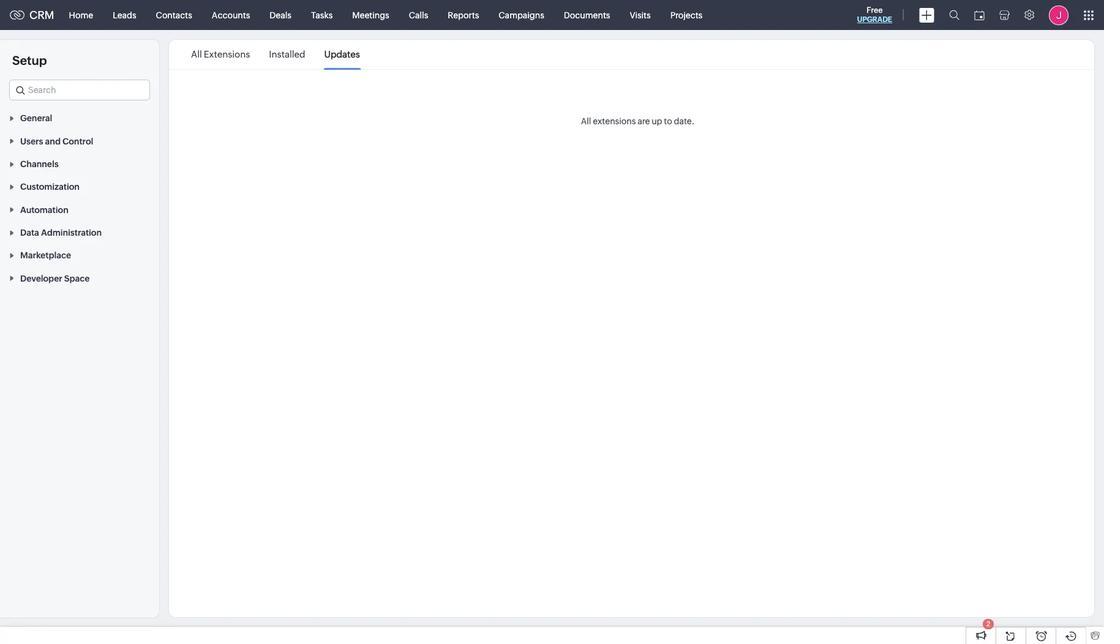 Task type: locate. For each thing, give the bounding box(es) containing it.
marketplace button
[[0, 244, 159, 267]]

search element
[[942, 0, 967, 30]]

all left the extensions
[[581, 116, 591, 126]]

2
[[987, 621, 991, 628]]

all for all extensions
[[191, 49, 202, 59]]

campaigns
[[499, 10, 545, 20]]

free
[[867, 6, 883, 15]]

users and control button
[[0, 129, 159, 152]]

upgrade
[[858, 15, 893, 24]]

0 vertical spatial all
[[191, 49, 202, 59]]

date.
[[674, 116, 695, 126]]

leads
[[113, 10, 136, 20]]

visits link
[[620, 0, 661, 30]]

1 vertical spatial all
[[581, 116, 591, 126]]

calls
[[409, 10, 428, 20]]

None field
[[9, 80, 150, 100]]

contacts
[[156, 10, 192, 20]]

calendar image
[[975, 10, 985, 20]]

users
[[20, 136, 43, 146]]

meetings link
[[343, 0, 399, 30]]

projects
[[671, 10, 703, 20]]

home link
[[59, 0, 103, 30]]

deals link
[[260, 0, 301, 30]]

visits
[[630, 10, 651, 20]]

all extensions
[[191, 49, 250, 59]]

setup
[[12, 53, 47, 67]]

all left extensions
[[191, 49, 202, 59]]

reports link
[[438, 0, 489, 30]]

search image
[[950, 10, 960, 20]]

up
[[652, 116, 663, 126]]

create menu element
[[912, 0, 942, 30]]

documents
[[564, 10, 611, 20]]

control
[[62, 136, 93, 146]]

channels button
[[0, 152, 159, 175]]

accounts
[[212, 10, 250, 20]]

projects link
[[661, 0, 713, 30]]

are
[[638, 116, 650, 126]]

documents link
[[554, 0, 620, 30]]

to
[[664, 116, 673, 126]]

Search text field
[[10, 80, 149, 100]]

1 horizontal spatial all
[[581, 116, 591, 126]]

all
[[191, 49, 202, 59], [581, 116, 591, 126]]

profile element
[[1042, 0, 1076, 30]]

0 horizontal spatial all
[[191, 49, 202, 59]]

calls link
[[399, 0, 438, 30]]

general button
[[0, 107, 159, 129]]

and
[[45, 136, 61, 146]]

tasks link
[[301, 0, 343, 30]]

automation button
[[0, 198, 159, 221]]

meetings
[[352, 10, 390, 20]]



Task type: vqa. For each thing, say whether or not it's contained in the screenshot.
the rightmost 1
no



Task type: describe. For each thing, give the bounding box(es) containing it.
all extensions are up to date.
[[581, 116, 695, 126]]

developer space
[[20, 274, 90, 284]]

accounts link
[[202, 0, 260, 30]]

developer space button
[[0, 267, 159, 290]]

customization
[[20, 182, 80, 192]]

extensions
[[593, 116, 636, 126]]

profile image
[[1050, 5, 1069, 25]]

crm link
[[10, 9, 54, 21]]

users and control
[[20, 136, 93, 146]]

channels
[[20, 159, 59, 169]]

extensions
[[204, 49, 250, 59]]

free upgrade
[[858, 6, 893, 24]]

developer
[[20, 274, 62, 284]]

reports
[[448, 10, 479, 20]]

customization button
[[0, 175, 159, 198]]

create menu image
[[920, 8, 935, 22]]

leads link
[[103, 0, 146, 30]]

data administration button
[[0, 221, 159, 244]]

all for all extensions are up to date.
[[581, 116, 591, 126]]

deals
[[270, 10, 292, 20]]

all extensions link
[[191, 40, 250, 69]]

general
[[20, 114, 52, 123]]

administration
[[41, 228, 102, 238]]

data administration
[[20, 228, 102, 238]]

contacts link
[[146, 0, 202, 30]]

installed
[[269, 49, 305, 59]]

automation
[[20, 205, 68, 215]]

updates link
[[324, 40, 360, 69]]

crm
[[29, 9, 54, 21]]

campaigns link
[[489, 0, 554, 30]]

updates
[[324, 49, 360, 59]]

installed link
[[269, 40, 305, 69]]

marketplace
[[20, 251, 71, 261]]

data
[[20, 228, 39, 238]]

tasks
[[311, 10, 333, 20]]

space
[[64, 274, 90, 284]]

home
[[69, 10, 93, 20]]



